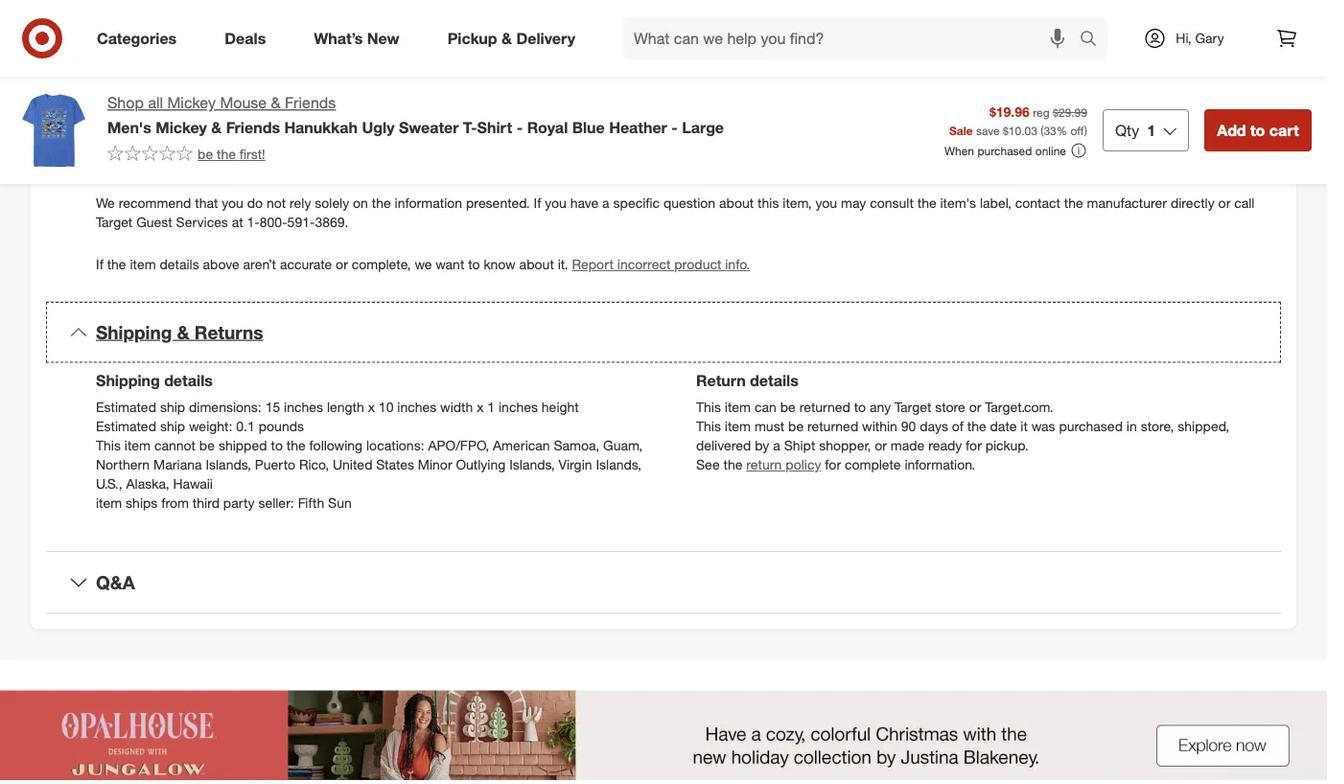 Task type: vqa. For each thing, say whether or not it's contained in the screenshot.
second ship
yes



Task type: locate. For each thing, give the bounding box(es) containing it.
about right question at the top
[[720, 195, 754, 211]]

or inside we recommend that you do not rely solely on the information presented. if you have a specific question about this item, you may consult the item's label, contact the manufacturer directly or call target guest services at 1-800-591-3869.
[[1219, 195, 1231, 211]]

the left first! on the left top of page
[[217, 146, 236, 162]]

or left "complete."
[[909, 149, 921, 165]]

height
[[542, 399, 579, 416]]

1 horizontal spatial friends
[[285, 94, 336, 112]]

purchased right was at the right of the page
[[1060, 418, 1123, 435]]

to up puerto
[[271, 437, 283, 454]]

imported
[[274, 82, 329, 99]]

1 vertical spatial information
[[395, 195, 463, 211]]

modify
[[1190, 149, 1231, 165]]

shipping left the 'returns'
[[96, 321, 172, 343]]

0 vertical spatial returned
[[800, 399, 851, 416]]

1 horizontal spatial may
[[1161, 149, 1186, 165]]

hi,
[[1176, 30, 1192, 47]]

details up the can
[[750, 371, 799, 390]]

fifth
[[298, 495, 324, 512]]

1 horizontal spatial about
[[720, 195, 754, 211]]

197277665299
[[132, 24, 222, 41]]

if right presented.
[[534, 195, 541, 211]]

0 vertical spatial a
[[603, 195, 610, 211]]

2 horizontal spatial islands,
[[596, 456, 642, 473]]

2 shipping from the top
[[96, 371, 160, 390]]

be up "update"
[[198, 146, 213, 162]]

made down 90
[[891, 437, 925, 454]]

0 horizontal spatial 1
[[488, 399, 495, 416]]

$19.96
[[990, 103, 1030, 120]]

above down men's
[[122, 149, 159, 165]]

accurate right is
[[853, 149, 905, 165]]

if down we
[[96, 256, 103, 273]]

qty
[[1116, 121, 1140, 140]]

0 vertical spatial about
[[720, 195, 754, 211]]

shipped,
[[1178, 418, 1230, 435]]

& inside dropdown button
[[177, 321, 190, 343]]

- left large
[[672, 118, 678, 137]]

that inside "the above item details were provided by the target plus™ partner. target does not represent or warrant that this information is accurate or complete. on occasion, manufacturers may modify their items and update their labels."
[[716, 149, 739, 165]]

categories
[[97, 29, 177, 48]]

sale
[[950, 123, 973, 138]]

shipping down shipping & returns
[[96, 371, 160, 390]]

or left call
[[1219, 195, 1231, 211]]

their down add to cart
[[1235, 149, 1262, 165]]

friends
[[285, 94, 336, 112], [226, 118, 280, 137]]

the
[[194, 82, 213, 99], [217, 146, 236, 162], [343, 149, 362, 165], [372, 195, 391, 211], [918, 195, 937, 211], [1065, 195, 1084, 211], [107, 256, 126, 273], [968, 418, 987, 435], [287, 437, 306, 454], [724, 456, 743, 473]]

this up northern
[[96, 437, 121, 454]]

of
[[952, 418, 964, 435]]

0 horizontal spatial that
[[195, 195, 218, 211]]

store,
[[1141, 418, 1175, 435]]

1
[[1148, 121, 1156, 140], [488, 399, 495, 416]]

return policy link
[[747, 456, 822, 473]]

all
[[148, 94, 163, 112]]

0 vertical spatial information
[[768, 149, 836, 165]]

0 horizontal spatial in
[[180, 82, 191, 99]]

complete,
[[352, 256, 411, 273]]

inches up 'pounds'
[[284, 399, 323, 416]]

0 horizontal spatial :
[[125, 24, 129, 41]]

t-
[[463, 118, 477, 137]]

not right does
[[567, 149, 587, 165]]

pickup
[[448, 29, 497, 48]]

0 horizontal spatial islands,
[[206, 456, 251, 473]]

men's
[[107, 118, 151, 137]]

if the item details above aren't accurate or complete, we want to know about it. report incorrect product info.
[[96, 256, 750, 273]]

2 estimated from the top
[[96, 418, 156, 435]]

0 horizontal spatial inches
[[284, 399, 323, 416]]

& up be the first! at the left of page
[[211, 118, 222, 137]]

this up delivered
[[697, 418, 721, 435]]

purchased down $
[[978, 143, 1033, 158]]

0 horizontal spatial and
[[132, 168, 155, 185]]

target inside we recommend that you do not rely solely on the information presented. if you have a specific question about this item, you may consult the item's label, contact the manufacturer directly or call target guest services at 1-800-591-3869.
[[96, 214, 133, 231]]

& left the 'returns'
[[177, 321, 190, 343]]

1 vertical spatial may
[[841, 195, 867, 211]]

0 vertical spatial ship
[[160, 399, 185, 416]]

1 horizontal spatial by
[[755, 437, 770, 454]]

about left the it.
[[520, 256, 554, 273]]

american
[[493, 437, 550, 454]]

1 horizontal spatial islands,
[[510, 456, 555, 473]]

you right item,
[[816, 195, 838, 211]]

0 vertical spatial for
[[966, 437, 982, 454]]

details up the dimensions:
[[164, 371, 213, 390]]

1 horizontal spatial -
[[672, 118, 678, 137]]

1 right qty
[[1148, 121, 1156, 140]]

and up recommend
[[132, 168, 155, 185]]

shipping inside shipping details estimated ship dimensions: 15 inches length x 10 inches width x 1 inches height estimated ship weight: 0.1 pounds
[[96, 371, 160, 390]]

a up return policy link
[[773, 437, 781, 454]]

occasion,
[[1009, 149, 1067, 165]]

their
[[1235, 149, 1262, 165], [205, 168, 232, 185]]

1 vertical spatial in
[[1127, 418, 1138, 435]]

above
[[122, 149, 159, 165], [203, 256, 240, 273]]

0 vertical spatial that
[[716, 149, 739, 165]]

0 vertical spatial 1
[[1148, 121, 1156, 140]]

samoa,
[[554, 437, 600, 454]]

What can we help you find? suggestions appear below search field
[[623, 17, 1085, 59]]

0 vertical spatial shipping
[[96, 321, 172, 343]]

weight:
[[189, 418, 233, 435]]

0 vertical spatial above
[[122, 149, 159, 165]]

0 horizontal spatial not
[[267, 195, 286, 211]]

may left the modify
[[1161, 149, 1186, 165]]

not up 800-
[[267, 195, 286, 211]]

what's new
[[314, 29, 400, 48]]

0 horizontal spatial friends
[[226, 118, 280, 137]]

1 vertical spatial that
[[195, 195, 218, 211]]

:
[[125, 24, 129, 41], [135, 82, 139, 99]]

above left aren't
[[203, 256, 240, 273]]

target down we
[[96, 214, 133, 231]]

1 horizontal spatial you
[[545, 195, 567, 211]]

accurate
[[853, 149, 905, 165], [280, 256, 332, 273]]

0 vertical spatial and
[[248, 82, 271, 99]]

apo/fpo,
[[428, 437, 489, 454]]

image of men's mickey & friends hanukkah ugly sweater  t-shirt - royal blue heather - large image
[[15, 92, 92, 169]]

by up return
[[755, 437, 770, 454]]

guest
[[136, 214, 172, 231]]

islands, down shipped
[[206, 456, 251, 473]]

estimated
[[96, 399, 156, 416], [96, 418, 156, 435]]

following
[[309, 437, 363, 454]]

that right "warrant" in the top of the page
[[716, 149, 739, 165]]

for down shopper,
[[825, 456, 841, 473]]

0 vertical spatial this
[[697, 399, 721, 416]]

shipping for shipping details estimated ship dimensions: 15 inches length x 10 inches width x 1 inches height estimated ship weight: 0.1 pounds
[[96, 371, 160, 390]]

1 horizontal spatial accurate
[[853, 149, 905, 165]]

above inside "the above item details were provided by the target plus™ partner. target does not represent or warrant that this information is accurate or complete. on occasion, manufacturers may modify their items and update their labels."
[[122, 149, 159, 165]]

details down services
[[160, 256, 199, 273]]

the right contact on the top right
[[1065, 195, 1084, 211]]

1 horizontal spatial their
[[1235, 149, 1262, 165]]

and
[[248, 82, 271, 99], [132, 168, 155, 185]]

1 vertical spatial shipping
[[96, 371, 160, 390]]

we
[[415, 256, 432, 273]]

purchased inside return details this item can be returned to any target store or target.com. this item must be returned within 90 days of the date it was purchased in store, shipped, delivered by a shipt shopper, or made ready for pickup. see the return policy for complete information.
[[1060, 418, 1123, 435]]

this right "warrant" in the top of the page
[[743, 149, 764, 165]]

and right the usa
[[248, 82, 271, 99]]

may left consult
[[841, 195, 867, 211]]

2 inches from the left
[[397, 399, 437, 416]]

from
[[161, 495, 189, 512]]

accurate inside "the above item details were provided by the target plus™ partner. target does not represent or warrant that this information is accurate or complete. on occasion, manufacturers may modify their items and update their labels."
[[853, 149, 905, 165]]

1 horizontal spatial x
[[477, 399, 484, 416]]

this down return
[[697, 399, 721, 416]]

does
[[534, 149, 564, 165]]

1 estimated from the top
[[96, 399, 156, 416]]

1 vertical spatial not
[[267, 195, 286, 211]]

1 horizontal spatial purchased
[[1060, 418, 1123, 435]]

be
[[198, 146, 213, 162], [781, 399, 796, 416], [789, 418, 804, 435], [199, 437, 215, 454]]

0 horizontal spatial for
[[825, 456, 841, 473]]

1 vertical spatial ship
[[160, 418, 185, 435]]

2 islands, from the left
[[510, 456, 555, 473]]

0 horizontal spatial about
[[520, 256, 554, 273]]

90
[[902, 418, 917, 435]]

&
[[502, 29, 512, 48], [271, 94, 281, 112], [211, 118, 222, 137], [177, 321, 190, 343]]

0 vertical spatial estimated
[[96, 399, 156, 416]]

sweater
[[399, 118, 459, 137]]

3 islands, from the left
[[596, 456, 642, 473]]

accurate down 591-
[[280, 256, 332, 273]]

incorrect
[[618, 256, 671, 273]]

directly
[[1171, 195, 1215, 211]]

this
[[697, 399, 721, 416], [697, 418, 721, 435], [96, 437, 121, 454]]

0 horizontal spatial if
[[96, 256, 103, 273]]

be right the can
[[781, 399, 796, 416]]

1 shipping from the top
[[96, 321, 172, 343]]

in left store,
[[1127, 418, 1138, 435]]

width
[[440, 399, 473, 416]]

1 horizontal spatial information
[[768, 149, 836, 165]]

0 vertical spatial accurate
[[853, 149, 905, 165]]

labels.
[[235, 168, 274, 185]]

1 vertical spatial estimated
[[96, 418, 156, 435]]

1 - from the left
[[517, 118, 523, 137]]

in right all
[[180, 82, 191, 99]]

x right 'width'
[[477, 399, 484, 416]]

about
[[720, 195, 754, 211], [520, 256, 554, 273]]

apo/fpo, american samoa, guam, northern mariana islands, puerto rico, united states minor outlying islands, virgin islands, u.s., alaska, hawaii
[[96, 437, 643, 492]]

shipping for shipping & returns
[[96, 321, 172, 343]]

for right ready
[[966, 437, 982, 454]]

1 horizontal spatial above
[[203, 256, 240, 273]]

0 vertical spatial :
[[125, 24, 129, 41]]

1 vertical spatial if
[[96, 256, 103, 273]]

this left item,
[[758, 195, 779, 211]]

1 vertical spatial and
[[132, 168, 155, 185]]

delivered
[[697, 437, 752, 454]]

mickey up be the first! link
[[156, 118, 207, 137]]

item up "update"
[[163, 149, 189, 165]]

1 right 'width'
[[488, 399, 495, 416]]

were
[[236, 149, 265, 165]]

0 horizontal spatial you
[[222, 195, 243, 211]]

1 vertical spatial for
[[825, 456, 841, 473]]

and inside "the above item details were provided by the target plus™ partner. target does not represent or warrant that this information is accurate or complete. on occasion, manufacturers may modify their items and update their labels."
[[132, 168, 155, 185]]

1 horizontal spatial that
[[716, 149, 739, 165]]

a right have
[[603, 195, 610, 211]]

you left have
[[545, 195, 567, 211]]

alaska,
[[126, 476, 169, 492]]

inches up the american
[[499, 399, 538, 416]]

x left 10
[[368, 399, 375, 416]]

shipping inside dropdown button
[[96, 321, 172, 343]]

1 vertical spatial by
[[755, 437, 770, 454]]

0 horizontal spatial a
[[603, 195, 610, 211]]

target
[[366, 149, 403, 165], [493, 149, 530, 165], [96, 214, 133, 231], [895, 399, 932, 416]]

details inside shipping details estimated ship dimensions: 15 inches length x 10 inches width x 1 inches height estimated ship weight: 0.1 pounds
[[164, 371, 213, 390]]

item,
[[783, 195, 812, 211]]

1 vertical spatial a
[[773, 437, 781, 454]]

their down be the first! at the left of page
[[205, 168, 232, 185]]

800-
[[260, 214, 287, 231]]

information down plus™
[[395, 195, 463, 211]]

item inside "the above item details were provided by the target plus™ partner. target does not represent or warrant that this information is accurate or complete. on occasion, manufacturers may modify their items and update their labels."
[[163, 149, 189, 165]]

- right shirt
[[517, 118, 523, 137]]

2 horizontal spatial you
[[816, 195, 838, 211]]

friends down the mouse on the top of the page
[[226, 118, 280, 137]]

search button
[[1072, 17, 1118, 63]]

1 vertical spatial 1
[[488, 399, 495, 416]]

& right pickup
[[502, 29, 512, 48]]

0 vertical spatial in
[[180, 82, 191, 99]]

0 horizontal spatial purchased
[[978, 143, 1033, 158]]

be the first! link
[[107, 145, 266, 164]]

by inside "the above item details were provided by the target plus™ partner. target does not represent or warrant that this information is accurate or complete. on occasion, manufacturers may modify their items and update their labels."
[[325, 149, 340, 165]]

to right the "add"
[[1251, 121, 1266, 140]]

recommend
[[119, 195, 191, 211]]

islands, down guam,
[[596, 456, 642, 473]]

0 vertical spatial may
[[1161, 149, 1186, 165]]

the right on
[[372, 195, 391, 211]]

x
[[368, 399, 375, 416], [477, 399, 484, 416]]

item left the can
[[725, 399, 751, 416]]

0 horizontal spatial -
[[517, 118, 523, 137]]

to left any
[[855, 399, 866, 416]]

item up delivered
[[725, 418, 751, 435]]

0 vertical spatial made
[[142, 82, 176, 99]]

complete
[[845, 456, 901, 473]]

1 vertical spatial made
[[891, 437, 925, 454]]

0 horizontal spatial x
[[368, 399, 375, 416]]

1 horizontal spatial made
[[891, 437, 925, 454]]

0 vertical spatial not
[[567, 149, 587, 165]]

1 horizontal spatial :
[[135, 82, 139, 99]]

add to cart
[[1218, 121, 1300, 140]]

information left is
[[768, 149, 836, 165]]

0 vertical spatial if
[[534, 195, 541, 211]]

0 horizontal spatial made
[[142, 82, 176, 99]]

1 vertical spatial mickey
[[156, 118, 207, 137]]

friends up hanukkah
[[285, 94, 336, 112]]

mickey right all
[[167, 94, 216, 112]]

be the first!
[[198, 146, 266, 162]]

: left 197277665299
[[125, 24, 129, 41]]

0 horizontal spatial by
[[325, 149, 340, 165]]

any
[[870, 399, 891, 416]]

first!
[[240, 146, 266, 162]]

1 vertical spatial :
[[135, 82, 139, 99]]

info.
[[726, 256, 750, 273]]

& inside "link"
[[502, 29, 512, 48]]

0 vertical spatial this
[[743, 149, 764, 165]]

this
[[743, 149, 764, 165], [758, 195, 779, 211]]

0 vertical spatial by
[[325, 149, 340, 165]]

consult
[[870, 195, 914, 211]]

inches right 10
[[397, 399, 437, 416]]

made right origin
[[142, 82, 176, 99]]

0 horizontal spatial may
[[841, 195, 867, 211]]

1 vertical spatial accurate
[[280, 256, 332, 273]]

hawaii
[[173, 476, 213, 492]]

: left all
[[135, 82, 139, 99]]

search
[[1072, 31, 1118, 49]]

1 vertical spatial this
[[758, 195, 779, 211]]

shipping & returns
[[96, 321, 263, 343]]

to inside return details this item can be returned to any target store or target.com. this item must be returned within 90 days of the date it was purchased in store, shipped, delivered by a shipt shopper, or made ready for pickup. see the return policy for complete information.
[[855, 399, 866, 416]]

the down ugly
[[343, 149, 362, 165]]

$29.99
[[1053, 105, 1088, 120]]

shipping details estimated ship dimensions: 15 inches length x 10 inches width x 1 inches height estimated ship weight: 0.1 pounds
[[96, 371, 579, 435]]

by down hanukkah
[[325, 149, 340, 165]]

1 horizontal spatial inches
[[397, 399, 437, 416]]

1 horizontal spatial in
[[1127, 418, 1138, 435]]

1 horizontal spatial and
[[248, 82, 271, 99]]

details inside return details this item can be returned to any target store or target.com. this item must be returned within 90 days of the date it was purchased in store, shipped, delivered by a shipt shopper, or made ready for pickup. see the return policy for complete information.
[[750, 371, 799, 390]]

1 vertical spatial their
[[205, 168, 232, 185]]

1 horizontal spatial a
[[773, 437, 781, 454]]

3 you from the left
[[816, 195, 838, 211]]

2 horizontal spatial inches
[[499, 399, 538, 416]]

2 - from the left
[[672, 118, 678, 137]]

0 vertical spatial their
[[1235, 149, 1262, 165]]

in inside return details this item can be returned to any target store or target.com. this item must be returned within 90 days of the date it was purchased in store, shipped, delivered by a shipt shopper, or made ready for pickup. see the return policy for complete information.
[[1127, 418, 1138, 435]]

may inside "the above item details were provided by the target plus™ partner. target does not represent or warrant that this information is accurate or complete. on occasion, manufacturers may modify their items and update their labels."
[[1161, 149, 1186, 165]]

target inside return details this item can be returned to any target store or target.com. this item must be returned within 90 days of the date it was purchased in store, shipped, delivered by a shipt shopper, or made ready for pickup. see the return policy for complete information.
[[895, 399, 932, 416]]

1 horizontal spatial not
[[567, 149, 587, 165]]

complete.
[[925, 149, 984, 165]]

2 you from the left
[[545, 195, 567, 211]]

details up "update"
[[192, 149, 232, 165]]

1 vertical spatial purchased
[[1060, 418, 1123, 435]]

target up 90
[[895, 399, 932, 416]]

1 vertical spatial above
[[203, 256, 240, 273]]

islands, down the american
[[510, 456, 555, 473]]

that up services
[[195, 195, 218, 211]]

1 inside shipping details estimated ship dimensions: 15 inches length x 10 inches width x 1 inches height estimated ship weight: 0.1 pounds
[[488, 399, 495, 416]]

0 horizontal spatial information
[[395, 195, 463, 211]]



Task type: describe. For each thing, give the bounding box(es) containing it.
u.s.,
[[96, 476, 122, 492]]

shipt
[[784, 437, 816, 454]]

)
[[1085, 123, 1088, 138]]

target down ugly
[[366, 149, 403, 165]]

3869.
[[315, 214, 349, 231]]

2 x from the left
[[477, 399, 484, 416]]

information inside "the above item details were provided by the target plus™ partner. target does not represent or warrant that this information is accurate or complete. on occasion, manufacturers may modify their items and update their labels."
[[768, 149, 836, 165]]

2 ship from the top
[[160, 418, 185, 435]]

the right of
[[968, 418, 987, 435]]

information.
[[905, 456, 976, 473]]

about inside we recommend that you do not rely solely on the information presented. if you have a specific question about this item, you may consult the item's label, contact the manufacturer directly or call target guest services at 1-800-591-3869.
[[720, 195, 754, 211]]

the left item's at the top right of page
[[918, 195, 937, 211]]

when
[[945, 143, 975, 158]]

by inside return details this item can be returned to any target store or target.com. this item must be returned within 90 days of the date it was purchased in store, shipped, delivered by a shipt shopper, or made ready for pickup. see the return policy for complete information.
[[755, 437, 770, 454]]

off
[[1071, 123, 1085, 138]]

1 vertical spatial this
[[697, 418, 721, 435]]

this inside we recommend that you do not rely solely on the information presented. if you have a specific question about this item, you may consult the item's label, contact the manufacturer directly or call target guest services at 1-800-591-3869.
[[758, 195, 779, 211]]

pickup & delivery
[[448, 29, 576, 48]]

minor
[[418, 456, 452, 473]]

the down we
[[107, 256, 126, 273]]

gary
[[1196, 30, 1225, 47]]

to inside add to cart button
[[1251, 121, 1266, 140]]

1 vertical spatial returned
[[808, 418, 859, 435]]

dimensions:
[[189, 399, 262, 416]]

warrant
[[667, 149, 712, 165]]

0 horizontal spatial accurate
[[280, 256, 332, 273]]

target.com.
[[986, 399, 1054, 416]]

a inside we recommend that you do not rely solely on the information presented. if you have a specific question about this item, you may consult the item's label, contact the manufacturer directly or call target guest services at 1-800-591-3869.
[[603, 195, 610, 211]]

made inside return details this item can be returned to any target store or target.com. this item must be returned within 90 days of the date it was purchased in store, shipped, delivered by a shipt shopper, or made ready for pickup. see the return policy for complete information.
[[891, 437, 925, 454]]

2 vertical spatial this
[[96, 437, 121, 454]]

call
[[1235, 195, 1255, 211]]

item's
[[941, 195, 977, 211]]

at
[[232, 214, 243, 231]]

shipping & returns button
[[46, 302, 1282, 363]]

1 horizontal spatial 1
[[1148, 121, 1156, 140]]

(
[[1041, 123, 1044, 138]]

0 vertical spatial purchased
[[978, 143, 1033, 158]]

represent
[[590, 149, 648, 165]]

or down 'within'
[[875, 437, 887, 454]]

ugly
[[362, 118, 395, 137]]

plus™
[[406, 149, 439, 165]]

: for origin
[[135, 82, 139, 99]]

states
[[376, 456, 414, 473]]

deals
[[225, 29, 266, 48]]

1 inches from the left
[[284, 399, 323, 416]]

: for upc
[[125, 24, 129, 41]]

1 you from the left
[[222, 195, 243, 211]]

shipped
[[219, 437, 267, 454]]

puerto
[[255, 456, 296, 473]]

rico,
[[299, 456, 329, 473]]

online
[[1036, 143, 1067, 158]]

the inside "the above item details were provided by the target plus™ partner. target does not represent or warrant that this information is accurate or complete. on occasion, manufacturers may modify their items and update their labels."
[[343, 149, 362, 165]]

to right "want"
[[468, 256, 480, 273]]

1 vertical spatial friends
[[226, 118, 280, 137]]

0 horizontal spatial their
[[205, 168, 232, 185]]

cannot
[[154, 437, 196, 454]]

may inside we recommend that you do not rely solely on the information presented. if you have a specific question about this item, you may consult the item's label, contact the manufacturer directly or call target guest services at 1-800-591-3869.
[[841, 195, 867, 211]]

pickup.
[[986, 437, 1029, 454]]

that inside we recommend that you do not rely solely on the information presented. if you have a specific question about this item, you may consult the item's label, contact the manufacturer directly or call target guest services at 1-800-591-3869.
[[195, 195, 218, 211]]

shirt
[[477, 118, 513, 137]]

specific
[[613, 195, 660, 211]]

origin : made in the usa and imported
[[96, 82, 329, 99]]

items
[[96, 168, 129, 185]]

aren't
[[243, 256, 276, 273]]

advertisement region
[[0, 691, 1328, 782]]

services
[[176, 214, 228, 231]]

item down guest
[[130, 256, 156, 273]]

item down u.s.,
[[96, 495, 122, 512]]

returns
[[195, 321, 263, 343]]

0 vertical spatial friends
[[285, 94, 336, 112]]

shop all mickey mouse & friends men's mickey & friends hanukkah ugly sweater  t-shirt - royal blue heather - large
[[107, 94, 724, 137]]

details inside "the above item details were provided by the target plus™ partner. target does not represent or warrant that this information is accurate or complete. on occasion, manufacturers may modify their items and update their labels."
[[192, 149, 232, 165]]

or left "warrant" in the top of the page
[[652, 149, 664, 165]]

virgin
[[559, 456, 592, 473]]

shop
[[107, 94, 144, 112]]

report incorrect product info. button
[[572, 255, 750, 274]]

not inside "the above item details were provided by the target plus™ partner. target does not represent or warrant that this information is accurate or complete. on occasion, manufacturers may modify their items and update their labels."
[[567, 149, 587, 165]]

report
[[572, 256, 614, 273]]

presented.
[[466, 195, 530, 211]]

deals link
[[208, 17, 290, 59]]

information inside we recommend that you do not rely solely on the information presented. if you have a specific question about this item, you may consult the item's label, contact the manufacturer directly or call target guest services at 1-800-591-3869.
[[395, 195, 463, 211]]

33
[[1044, 123, 1057, 138]]

new
[[367, 29, 400, 48]]

15
[[265, 399, 280, 416]]

know
[[484, 256, 516, 273]]

be down weight:
[[199, 437, 215, 454]]

want
[[436, 256, 465, 273]]

item up northern
[[125, 437, 151, 454]]

not inside we recommend that you do not rely solely on the information presented. if you have a specific question about this item, you may consult the item's label, contact the manufacturer directly or call target guest services at 1-800-591-3869.
[[267, 195, 286, 211]]

%
[[1057, 123, 1068, 138]]

question
[[664, 195, 716, 211]]

ships
[[126, 495, 158, 512]]

partner.
[[443, 149, 489, 165]]

3 inches from the left
[[499, 399, 538, 416]]

what's new link
[[298, 17, 424, 59]]

1 islands, from the left
[[206, 456, 251, 473]]

the left the usa
[[194, 82, 213, 99]]

add
[[1218, 121, 1247, 140]]

1-
[[247, 214, 260, 231]]

shopper,
[[819, 437, 871, 454]]

was
[[1032, 418, 1056, 435]]

q&a button
[[46, 552, 1282, 614]]

mouse
[[220, 94, 267, 112]]

see
[[697, 456, 720, 473]]

1 horizontal spatial for
[[966, 437, 982, 454]]

contact
[[1016, 195, 1061, 211]]

large
[[682, 118, 724, 137]]

target down shirt
[[493, 149, 530, 165]]

reg
[[1033, 105, 1050, 120]]

this inside "the above item details were provided by the target plus™ partner. target does not represent or warrant that this information is accurate or complete. on occasion, manufacturers may modify their items and update their labels."
[[743, 149, 764, 165]]

be up 'shipt'
[[789, 418, 804, 435]]

update
[[159, 168, 201, 185]]

& right the mouse on the top of the page
[[271, 94, 281, 112]]

ready
[[929, 437, 962, 454]]

or left complete,
[[336, 256, 348, 273]]

solely
[[315, 195, 349, 211]]

return
[[697, 371, 746, 390]]

delivery
[[517, 29, 576, 48]]

northern
[[96, 456, 150, 473]]

we
[[96, 195, 115, 211]]

what's
[[314, 29, 363, 48]]

or right store
[[970, 399, 982, 416]]

party
[[223, 495, 255, 512]]

1 ship from the top
[[160, 399, 185, 416]]

length
[[327, 399, 364, 416]]

rely
[[290, 195, 311, 211]]

10.03
[[1009, 123, 1038, 138]]

if inside we recommend that you do not rely solely on the information presented. if you have a specific question about this item, you may consult the item's label, contact the manufacturer directly or call target guest services at 1-800-591-3869.
[[534, 195, 541, 211]]

1 x from the left
[[368, 399, 375, 416]]

a inside return details this item can be returned to any target store or target.com. this item must be returned within 90 days of the date it was purchased in store, shipped, delivered by a shipt shopper, or made ready for pickup. see the return policy for complete information.
[[773, 437, 781, 454]]

provided
[[268, 149, 321, 165]]

the down 'pounds'
[[287, 437, 306, 454]]

sun
[[328, 495, 352, 512]]

0 vertical spatial mickey
[[167, 94, 216, 112]]

mariana
[[154, 456, 202, 473]]

the down delivered
[[724, 456, 743, 473]]



